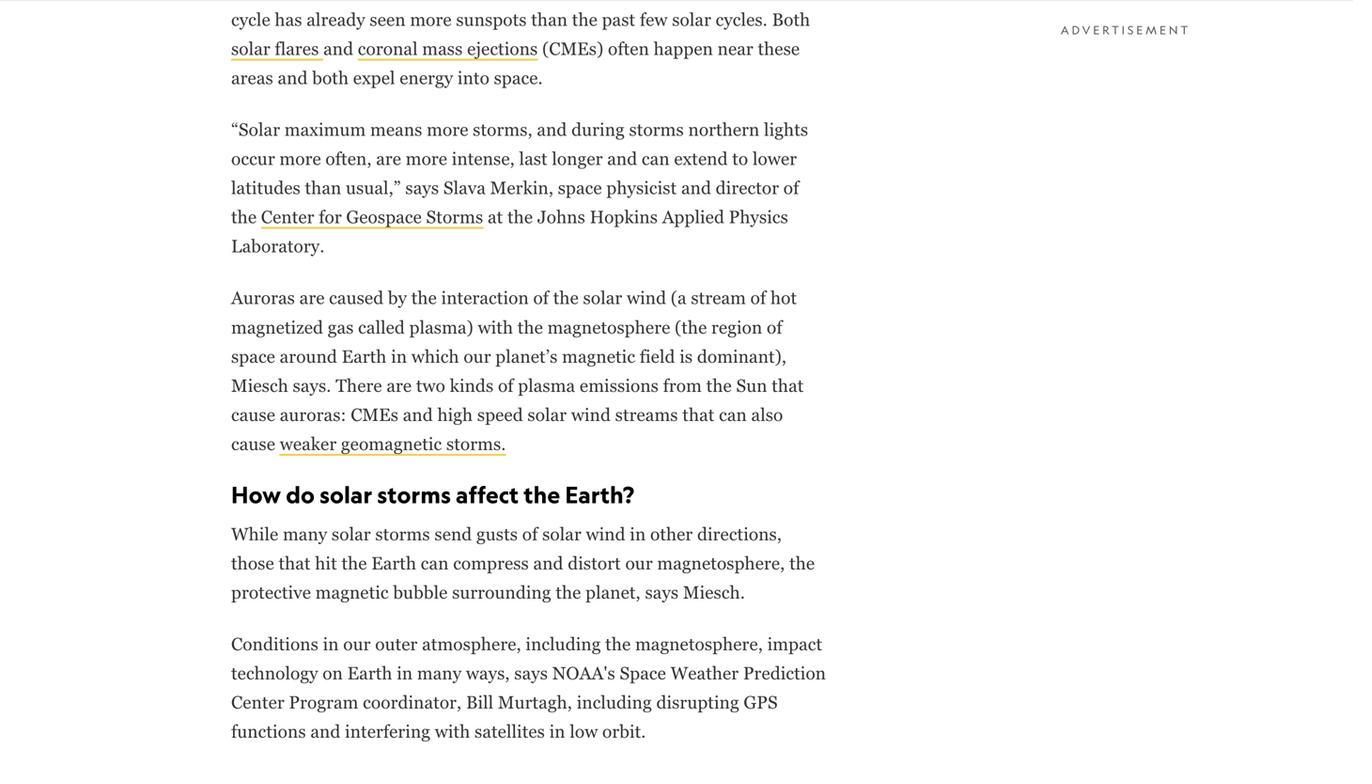 Task type: locate. For each thing, give the bounding box(es) containing it.
these
[[758, 39, 800, 59]]

1 vertical spatial space
[[231, 346, 275, 366]]

0 horizontal spatial can
[[421, 553, 449, 573]]

and inside while many solar storms send gusts of solar wind in other directions, those that hit the earth can compress and distort our magnetosphere, the protective magnetic bubble surrounding the planet, says miesch.
[[534, 553, 564, 573]]

coordinator,
[[363, 692, 462, 713]]

low
[[570, 722, 598, 742]]

2 horizontal spatial that
[[772, 375, 804, 396]]

and down program
[[311, 722, 341, 742]]

can left also
[[719, 405, 747, 425]]

says right planet,
[[645, 582, 679, 603]]

storms up extend
[[629, 120, 684, 140]]

wind inside auroras are caused by the interaction of the solar wind (a stream of hot magnetized gas called plasma) with the magnetosphere (the region of space around earth in which our planet's magnetic field is dominant), miesch says. there are two kinds of plasma emissions from the sun that cause auroras:
[[627, 288, 667, 308]]

0 vertical spatial wind
[[627, 288, 667, 308]]

solar up the hit
[[332, 524, 371, 544]]

maximum
[[285, 120, 366, 140]]

in up coordinator,
[[397, 663, 413, 683]]

from
[[663, 375, 702, 396]]

orbit.
[[603, 722, 646, 742]]

1 vertical spatial our
[[626, 553, 653, 573]]

of inside while many solar storms send gusts of solar wind in other directions, those that hit the earth can compress and distort our magnetosphere, the protective magnetic bubble surrounding the planet, says miesch.
[[523, 524, 538, 544]]

which
[[412, 346, 459, 366]]

storms for of
[[375, 524, 430, 544]]

coronal mass ejections link
[[358, 39, 538, 61]]

energy
[[400, 68, 453, 88]]

storms.
[[447, 434, 506, 454]]

1 horizontal spatial with
[[478, 317, 513, 337]]

0 horizontal spatial that
[[279, 553, 311, 573]]

of right gusts
[[523, 524, 538, 544]]

advertisement region
[[985, 47, 1267, 611]]

magnetosphere, inside while many solar storms send gusts of solar wind in other directions, those that hit the earth can compress and distort our magnetosphere, the protective magnetic bubble surrounding the planet, says miesch.
[[658, 553, 785, 573]]

satellites
[[475, 722, 545, 742]]

emissions
[[580, 375, 659, 396]]

and inside (cmes) often happen near these areas and both expel energy into space.
[[278, 68, 308, 88]]

solar up areas
[[231, 39, 271, 59]]

wind left (a
[[627, 288, 667, 308]]

0 vertical spatial says
[[406, 178, 439, 198]]

and up physicist
[[608, 149, 638, 169]]

the up impact
[[790, 553, 815, 573]]

in left "other"
[[630, 524, 646, 544]]

with
[[478, 317, 513, 337], [435, 722, 470, 742]]

ways,
[[466, 663, 510, 683]]

while
[[231, 524, 279, 544]]

magnetic inside auroras are caused by the interaction of the solar wind (a stream of hot magnetized gas called plasma) with the magnetosphere (the region of space around earth in which our planet's magnetic field is dominant), miesch says. there are two kinds of plasma emissions from the sun that cause auroras:
[[562, 346, 636, 366]]

1 horizontal spatial many
[[417, 663, 462, 683]]

0 vertical spatial with
[[478, 317, 513, 337]]

dominant),
[[697, 346, 787, 366]]

0 horizontal spatial with
[[435, 722, 470, 742]]

can up physicist
[[642, 149, 670, 169]]

storms inside while many solar storms send gusts of solar wind in other directions, those that hit the earth can compress and distort our magnetosphere, the protective magnetic bubble surrounding the planet, says miesch.
[[375, 524, 430, 544]]

wind inside while many solar storms send gusts of solar wind in other directions, those that hit the earth can compress and distort our magnetosphere, the protective magnetic bubble surrounding the planet, says miesch.
[[586, 524, 626, 544]]

distort
[[568, 553, 621, 573]]

1 vertical spatial that
[[683, 405, 715, 425]]

can inside "solar maximum means more storms, and during storms northern lights occur more often, are more intense, last longer and can extend to lower latitudes than usual," says slava merkin, space physicist and director of the
[[642, 149, 670, 169]]

in down called
[[391, 346, 407, 366]]

center for geospace storms link
[[261, 207, 484, 229]]

0 vertical spatial space
[[558, 178, 602, 198]]

magnetosphere, up miesch.
[[658, 553, 785, 573]]

0 vertical spatial magnetosphere,
[[658, 553, 785, 573]]

are down means
[[376, 149, 402, 169]]

are inside "solar maximum means more storms, and during storms northern lights occur more often, are more intense, last longer and can extend to lower latitudes than usual," says slava merkin, space physicist and director of the
[[376, 149, 402, 169]]

says up murtagh,
[[515, 663, 548, 683]]

magnetic inside while many solar storms send gusts of solar wind in other directions, those that hit the earth can compress and distort our magnetosphere, the protective magnetic bubble surrounding the planet, says miesch.
[[316, 582, 389, 603]]

0 vertical spatial can
[[642, 149, 670, 169]]

with down bill
[[435, 722, 470, 742]]

2 vertical spatial our
[[343, 634, 371, 654]]

the down distort
[[556, 582, 581, 603]]

that left the hit
[[279, 553, 311, 573]]

and left distort
[[534, 553, 564, 573]]

wind down emissions
[[571, 405, 611, 425]]

mass
[[422, 39, 463, 59]]

(cmes) often happen near these areas and both expel energy into space.
[[231, 39, 800, 88]]

magnetosphere, up weather
[[636, 634, 763, 654]]

earth inside auroras are caused by the interaction of the solar wind (a stream of hot magnetized gas called plasma) with the magnetosphere (the region of space around earth in which our planet's magnetic field is dominant), miesch says. there are two kinds of plasma emissions from the sun that cause auroras:
[[342, 346, 387, 366]]

solar down plasma
[[528, 405, 567, 425]]

storms
[[426, 207, 484, 227]]

1 vertical spatial magnetosphere,
[[636, 634, 763, 654]]

that up also
[[772, 375, 804, 396]]

earth
[[342, 346, 387, 366], [372, 553, 417, 573], [348, 663, 393, 683]]

1 horizontal spatial magnetic
[[562, 346, 636, 366]]

bill
[[466, 692, 494, 713]]

1 vertical spatial magnetic
[[316, 582, 389, 603]]

1 horizontal spatial says
[[515, 663, 548, 683]]

1 vertical spatial with
[[435, 722, 470, 742]]

1 horizontal spatial our
[[464, 346, 491, 366]]

weaker geomagnetic storms.
[[280, 434, 506, 454]]

1 vertical spatial can
[[719, 405, 747, 425]]

often,
[[326, 149, 372, 169]]

than
[[305, 178, 342, 198]]

many
[[283, 524, 327, 544], [417, 663, 462, 683]]

storms down the how do solar storms affect the earth?
[[375, 524, 430, 544]]

solar
[[231, 39, 271, 59], [583, 288, 623, 308], [528, 405, 567, 425], [320, 480, 373, 509], [332, 524, 371, 544], [543, 524, 582, 544]]

the up 'magnetosphere'
[[554, 288, 579, 308]]

center
[[261, 207, 315, 227], [231, 692, 285, 713]]

2 horizontal spatial says
[[645, 582, 679, 603]]

(a
[[671, 288, 687, 308]]

0 vertical spatial storms
[[629, 120, 684, 140]]

hot
[[771, 288, 797, 308]]

cause down miesch
[[231, 405, 276, 425]]

space down longer
[[558, 178, 602, 198]]

0 horizontal spatial many
[[283, 524, 327, 544]]

wind inside cmes and high speed solar wind streams that can also cause
[[571, 405, 611, 425]]

says.
[[293, 375, 331, 396]]

our left outer
[[343, 634, 371, 654]]

more down means
[[406, 149, 448, 169]]

2 horizontal spatial can
[[719, 405, 747, 425]]

the down latitudes
[[231, 207, 257, 227]]

near
[[718, 39, 754, 59]]

compress
[[453, 553, 529, 573]]

storms for earth?
[[377, 480, 451, 509]]

says left slava
[[406, 178, 439, 198]]

space
[[558, 178, 602, 198], [231, 346, 275, 366]]

are left caused in the left top of the page
[[300, 288, 325, 308]]

functions
[[231, 722, 306, 742]]

the right the hit
[[342, 553, 367, 573]]

with inside conditions in our outer atmosphere, including the magnetosphere, impact technology on earth in many ways, says noaa's space weather prediction center program coordinator, bill murtagh, including disrupting gps functions and interfering with satellites in low orbit.
[[435, 722, 470, 742]]

murtagh,
[[498, 692, 573, 713]]

coronal
[[358, 39, 418, 59]]

0 vertical spatial center
[[261, 207, 315, 227]]

atmosphere,
[[422, 634, 522, 654]]

0 vertical spatial are
[[376, 149, 402, 169]]

storms down the weaker geomagnetic storms. link
[[377, 480, 451, 509]]

cause up 'how'
[[231, 434, 276, 454]]

magnetic down the hit
[[316, 582, 389, 603]]

including up noaa's on the bottom of page
[[526, 634, 601, 654]]

(cmes)
[[543, 39, 604, 59]]

1 horizontal spatial space
[[558, 178, 602, 198]]

high
[[438, 405, 473, 425]]

1 vertical spatial earth
[[372, 553, 417, 573]]

space up miesch
[[231, 346, 275, 366]]

wind up distort
[[586, 524, 626, 544]]

including up orbit.
[[577, 692, 652, 713]]

0 horizontal spatial space
[[231, 346, 275, 366]]

1 vertical spatial center
[[231, 692, 285, 713]]

more up intense, on the top of page
[[427, 120, 469, 140]]

1 vertical spatial storms
[[377, 480, 451, 509]]

slava
[[444, 178, 486, 198]]

solar flares link
[[231, 39, 324, 61]]

at the johns hopkins applied physics laboratory.
[[231, 207, 789, 256]]

can up bubble
[[421, 553, 449, 573]]

earth right 'on'
[[348, 663, 393, 683]]

how
[[231, 480, 281, 509]]

in inside while many solar storms send gusts of solar wind in other directions, those that hit the earth can compress and distort our magnetosphere, the protective magnetic bubble surrounding the planet, says miesch.
[[630, 524, 646, 544]]

with down interaction
[[478, 317, 513, 337]]

geospace
[[346, 207, 422, 227]]

2 vertical spatial storms
[[375, 524, 430, 544]]

2 vertical spatial can
[[421, 553, 449, 573]]

are left two
[[387, 375, 412, 396]]

latitudes
[[231, 178, 301, 198]]

the up space
[[606, 634, 631, 654]]

storms
[[629, 120, 684, 140], [377, 480, 451, 509], [375, 524, 430, 544]]

center up functions
[[231, 692, 285, 713]]

earth up bubble
[[372, 553, 417, 573]]

0 horizontal spatial our
[[343, 634, 371, 654]]

many up coordinator,
[[417, 663, 462, 683]]

magnetosphere,
[[658, 553, 785, 573], [636, 634, 763, 654]]

storms,
[[473, 120, 533, 140]]

earth inside conditions in our outer atmosphere, including the magnetosphere, impact technology on earth in many ways, says noaa's space weather prediction center program coordinator, bill murtagh, including disrupting gps functions and interfering with satellites in low orbit.
[[348, 663, 393, 683]]

solar up 'magnetosphere'
[[583, 288, 623, 308]]

and down two
[[403, 405, 433, 425]]

weaker
[[280, 434, 337, 454]]

0 vertical spatial our
[[464, 346, 491, 366]]

in
[[391, 346, 407, 366], [630, 524, 646, 544], [323, 634, 339, 654], [397, 663, 413, 683], [550, 722, 566, 742]]

can
[[642, 149, 670, 169], [719, 405, 747, 425], [421, 553, 449, 573]]

0 vertical spatial that
[[772, 375, 804, 396]]

2 cause from the top
[[231, 434, 276, 454]]

earth up there
[[342, 346, 387, 366]]

with inside auroras are caused by the interaction of the solar wind (a stream of hot magnetized gas called plasma) with the magnetosphere (the region of space around earth in which our planet's magnetic field is dominant), miesch says. there are two kinds of plasma emissions from the sun that cause auroras:
[[478, 317, 513, 337]]

of left 'hot'
[[751, 288, 767, 308]]

interaction
[[441, 288, 529, 308]]

0 horizontal spatial magnetic
[[316, 582, 389, 603]]

more up "than"
[[280, 149, 321, 169]]

says inside conditions in our outer atmosphere, including the magnetosphere, impact technology on earth in many ways, says noaa's space weather prediction center program coordinator, bill murtagh, including disrupting gps functions and interfering with satellites in low orbit.
[[515, 663, 548, 683]]

longer
[[552, 149, 603, 169]]

magnetic down 'magnetosphere'
[[562, 346, 636, 366]]

0 vertical spatial magnetic
[[562, 346, 636, 366]]

0 vertical spatial cause
[[231, 405, 276, 425]]

1 horizontal spatial can
[[642, 149, 670, 169]]

2 horizontal spatial our
[[626, 553, 653, 573]]

2 vertical spatial that
[[279, 553, 311, 573]]

of up speed
[[498, 375, 514, 396]]

magnetosphere, inside conditions in our outer atmosphere, including the magnetosphere, impact technology on earth in many ways, says noaa's space weather prediction center program coordinator, bill murtagh, including disrupting gps functions and interfering with satellites in low orbit.
[[636, 634, 763, 654]]

says inside "solar maximum means more storms, and during storms northern lights occur more often, are more intense, last longer and can extend to lower latitudes than usual," says slava merkin, space physicist and director of the
[[406, 178, 439, 198]]

weather
[[671, 663, 739, 683]]

and down flares
[[278, 68, 308, 88]]

directions,
[[698, 524, 782, 544]]

the right at at the left of the page
[[508, 207, 533, 227]]

our up kinds
[[464, 346, 491, 366]]

intense,
[[452, 149, 515, 169]]

many up the hit
[[283, 524, 327, 544]]

1 vertical spatial are
[[300, 288, 325, 308]]

our inside auroras are caused by the interaction of the solar wind (a stream of hot magnetized gas called plasma) with the magnetosphere (the region of space around earth in which our planet's magnetic field is dominant), miesch says. there are two kinds of plasma emissions from the sun that cause auroras:
[[464, 346, 491, 366]]

our up planet,
[[626, 553, 653, 573]]

the right by
[[412, 288, 437, 308]]

0 horizontal spatial says
[[406, 178, 439, 198]]

auroras are caused by the interaction of the solar wind (a stream of hot magnetized gas called plasma) with the magnetosphere (the region of space around earth in which our planet's magnetic field is dominant), miesch says. there are two kinds of plasma emissions from the sun that cause auroras:
[[231, 288, 804, 425]]

0 vertical spatial many
[[283, 524, 327, 544]]

protective
[[231, 582, 311, 603]]

1 horizontal spatial that
[[683, 405, 715, 425]]

the
[[231, 207, 257, 227], [508, 207, 533, 227], [412, 288, 437, 308], [554, 288, 579, 308], [518, 317, 543, 337], [707, 375, 732, 396], [524, 480, 561, 509], [342, 553, 367, 573], [790, 553, 815, 573], [556, 582, 581, 603], [606, 634, 631, 654]]

center up laboratory.
[[261, 207, 315, 227]]

0 vertical spatial earth
[[342, 346, 387, 366]]

2 vertical spatial earth
[[348, 663, 393, 683]]

affect
[[456, 480, 519, 509]]

the up planet's
[[518, 317, 543, 337]]

kinds
[[450, 375, 494, 396]]

merkin,
[[490, 178, 554, 198]]

sun
[[737, 375, 768, 396]]

2 vertical spatial says
[[515, 663, 548, 683]]

are
[[376, 149, 402, 169], [300, 288, 325, 308], [387, 375, 412, 396]]

1 vertical spatial many
[[417, 663, 462, 683]]

of down lower
[[784, 178, 800, 198]]

that down from
[[683, 405, 715, 425]]

2 vertical spatial wind
[[586, 524, 626, 544]]

1 vertical spatial says
[[645, 582, 679, 603]]

our inside conditions in our outer atmosphere, including the magnetosphere, impact technology on earth in many ways, says noaa's space weather prediction center program coordinator, bill murtagh, including disrupting gps functions and interfering with satellites in low orbit.
[[343, 634, 371, 654]]

how do solar storms affect the earth?
[[231, 480, 635, 509]]

extend
[[674, 149, 728, 169]]

two
[[416, 375, 446, 396]]

1 vertical spatial wind
[[571, 405, 611, 425]]

1 cause from the top
[[231, 405, 276, 425]]

other
[[651, 524, 693, 544]]

1 vertical spatial cause
[[231, 434, 276, 454]]

cause inside cmes and high speed solar wind streams that can also cause
[[231, 434, 276, 454]]



Task type: vqa. For each thing, say whether or not it's contained in the screenshot.
the rightmost Trip Type:
no



Task type: describe. For each thing, give the bounding box(es) containing it.
physics
[[729, 207, 789, 227]]

of right interaction
[[534, 288, 549, 308]]

while many solar storms send gusts of solar wind in other directions, those that hit the earth can compress and distort our magnetosphere, the protective magnetic bubble surrounding the planet, says miesch.
[[231, 524, 815, 603]]

space.
[[494, 68, 543, 88]]

(the
[[675, 317, 707, 337]]

bubble
[[393, 582, 448, 603]]

that inside cmes and high speed solar wind streams that can also cause
[[683, 405, 715, 425]]

caused
[[329, 288, 384, 308]]

auroras
[[231, 288, 295, 308]]

and up last
[[537, 120, 567, 140]]

center inside conditions in our outer atmosphere, including the magnetosphere, impact technology on earth in many ways, says noaa's space weather prediction center program coordinator, bill murtagh, including disrupting gps functions and interfering with satellites in low orbit.
[[231, 692, 285, 713]]

happen
[[654, 39, 714, 59]]

impact
[[768, 634, 823, 654]]

occur
[[231, 149, 275, 169]]

weaker geomagnetic storms. link
[[280, 434, 506, 456]]

northern
[[689, 120, 760, 140]]

surrounding
[[452, 582, 552, 603]]

solar up distort
[[543, 524, 582, 544]]

into
[[458, 68, 490, 88]]

field
[[640, 346, 676, 366]]

2 vertical spatial are
[[387, 375, 412, 396]]

miesch
[[231, 375, 289, 396]]

means
[[370, 120, 423, 140]]

areas
[[231, 68, 273, 88]]

planet,
[[586, 582, 641, 603]]

for
[[319, 207, 342, 227]]

space inside auroras are caused by the interaction of the solar wind (a stream of hot magnetized gas called plasma) with the magnetosphere (the region of space around earth in which our planet's magnetic field is dominant), miesch says. there are two kinds of plasma emissions from the sun that cause auroras:
[[231, 346, 275, 366]]

and up both
[[324, 39, 354, 59]]

physicist
[[607, 178, 677, 198]]

cmes and high speed solar wind streams that can also cause
[[231, 405, 784, 454]]

gps
[[744, 692, 778, 713]]

prediction
[[744, 663, 827, 683]]

conditions
[[231, 634, 319, 654]]

many inside while many solar storms send gusts of solar wind in other directions, those that hit the earth can compress and distort our magnetosphere, the protective magnetic bubble surrounding the planet, says miesch.
[[283, 524, 327, 544]]

solar right do
[[320, 480, 373, 509]]

that inside while many solar storms send gusts of solar wind in other directions, those that hit the earth can compress and distort our magnetosphere, the protective magnetic bubble surrounding the planet, says miesch.
[[279, 553, 311, 573]]

storms inside "solar maximum means more storms, and during storms northern lights occur more often, are more intense, last longer and can extend to lower latitudes than usual," says slava merkin, space physicist and director of the
[[629, 120, 684, 140]]

and up applied
[[682, 178, 712, 198]]

the right 'affect'
[[524, 480, 561, 509]]

solar inside auroras are caused by the interaction of the solar wind (a stream of hot magnetized gas called plasma) with the magnetosphere (the region of space around earth in which our planet's magnetic field is dominant), miesch says. there are two kinds of plasma emissions from the sun that cause auroras:
[[583, 288, 623, 308]]

called
[[358, 317, 405, 337]]

our inside while many solar storms send gusts of solar wind in other directions, those that hit the earth can compress and distort our magnetosphere, the protective magnetic bubble surrounding the planet, says miesch.
[[626, 553, 653, 573]]

usual,"
[[346, 178, 401, 198]]

cause inside auroras are caused by the interaction of the solar wind (a stream of hot magnetized gas called plasma) with the magnetosphere (the region of space around earth in which our planet's magnetic field is dominant), miesch says. there are two kinds of plasma emissions from the sun that cause auroras:
[[231, 405, 276, 425]]

during
[[572, 120, 625, 140]]

program
[[289, 692, 359, 713]]

the inside at the johns hopkins applied physics laboratory.
[[508, 207, 533, 227]]

earth?
[[565, 480, 635, 509]]

expel
[[353, 68, 395, 88]]

1 vertical spatial including
[[577, 692, 652, 713]]

last
[[519, 149, 548, 169]]

speed
[[478, 405, 523, 425]]

do
[[286, 480, 315, 509]]

those
[[231, 553, 274, 573]]

magnetized
[[231, 317, 323, 337]]

of down 'hot'
[[767, 317, 783, 337]]

hopkins
[[590, 207, 658, 227]]

plasma)
[[410, 317, 474, 337]]

the inside "solar maximum means more storms, and during storms northern lights occur more often, are more intense, last longer and can extend to lower latitudes than usual," says slava merkin, space physicist and director of the
[[231, 207, 257, 227]]

can inside cmes and high speed solar wind streams that can also cause
[[719, 405, 747, 425]]

that inside auroras are caused by the interaction of the solar wind (a stream of hot magnetized gas called plasma) with the magnetosphere (the region of space around earth in which our planet's magnetic field is dominant), miesch says. there are two kinds of plasma emissions from the sun that cause auroras:
[[772, 375, 804, 396]]

ejections
[[467, 39, 538, 59]]

in up 'on'
[[323, 634, 339, 654]]

noaa's
[[553, 663, 616, 683]]

applied
[[663, 207, 725, 227]]

the left sun
[[707, 375, 732, 396]]

conditions in our outer atmosphere, including the magnetosphere, impact technology on earth in many ways, says noaa's space weather prediction center program coordinator, bill murtagh, including disrupting gps functions and interfering with satellites in low orbit.
[[231, 634, 827, 742]]

space inside "solar maximum means more storms, and during storms northern lights occur more often, are more intense, last longer and can extend to lower latitudes than usual," says slava merkin, space physicist and director of the
[[558, 178, 602, 198]]

by
[[388, 288, 407, 308]]

of inside "solar maximum means more storms, and during storms northern lights occur more often, are more intense, last longer and can extend to lower latitudes than usual," says slava merkin, space physicist and director of the
[[784, 178, 800, 198]]

many inside conditions in our outer atmosphere, including the magnetosphere, impact technology on earth in many ways, says noaa's space weather prediction center program coordinator, bill murtagh, including disrupting gps functions and interfering with satellites in low orbit.
[[417, 663, 462, 683]]

region
[[712, 317, 763, 337]]

at
[[488, 207, 503, 227]]

says inside while many solar storms send gusts of solar wind in other directions, those that hit the earth can compress and distort our magnetosphere, the protective magnetic bubble surrounding the planet, says miesch.
[[645, 582, 679, 603]]

cmes
[[351, 405, 399, 425]]

magnetosphere
[[548, 317, 671, 337]]

also
[[752, 405, 784, 425]]

in left low
[[550, 722, 566, 742]]

planet's
[[496, 346, 558, 366]]

hit
[[315, 553, 337, 573]]

can inside while many solar storms send gusts of solar wind in other directions, those that hit the earth can compress and distort our magnetosphere, the protective magnetic bubble surrounding the planet, says miesch.
[[421, 553, 449, 573]]

"solar
[[231, 120, 280, 140]]

0 vertical spatial including
[[526, 634, 601, 654]]

johns
[[538, 207, 586, 227]]

and inside cmes and high speed solar wind streams that can also cause
[[403, 405, 433, 425]]

miesch.
[[683, 582, 746, 603]]

the inside conditions in our outer atmosphere, including the magnetosphere, impact technology on earth in many ways, says noaa's space weather prediction center program coordinator, bill murtagh, including disrupting gps functions and interfering with satellites in low orbit.
[[606, 634, 631, 654]]

gas
[[328, 317, 354, 337]]

auroras:
[[280, 405, 347, 425]]

disrupting
[[657, 692, 740, 713]]

center for geospace storms
[[261, 207, 484, 227]]

laboratory.
[[231, 236, 325, 256]]

is
[[680, 346, 693, 366]]

earth inside while many solar storms send gusts of solar wind in other directions, those that hit the earth can compress and distort our magnetosphere, the protective magnetic bubble surrounding the planet, says miesch.
[[372, 553, 417, 573]]

stream
[[691, 288, 747, 308]]

solar flares and coronal mass ejections
[[231, 39, 538, 59]]

both
[[312, 68, 349, 88]]

lights
[[764, 120, 809, 140]]

geomagnetic
[[341, 434, 442, 454]]

solar inside cmes and high speed solar wind streams that can also cause
[[528, 405, 567, 425]]

in inside auroras are caused by the interaction of the solar wind (a stream of hot magnetized gas called plasma) with the magnetosphere (the region of space around earth in which our planet's magnetic field is dominant), miesch says. there are two kinds of plasma emissions from the sun that cause auroras:
[[391, 346, 407, 366]]

plasma
[[518, 375, 576, 396]]

gusts
[[477, 524, 518, 544]]

and inside conditions in our outer atmosphere, including the magnetosphere, impact technology on earth in many ways, says noaa's space weather prediction center program coordinator, bill murtagh, including disrupting gps functions and interfering with satellites in low orbit.
[[311, 722, 341, 742]]

space
[[620, 663, 667, 683]]



